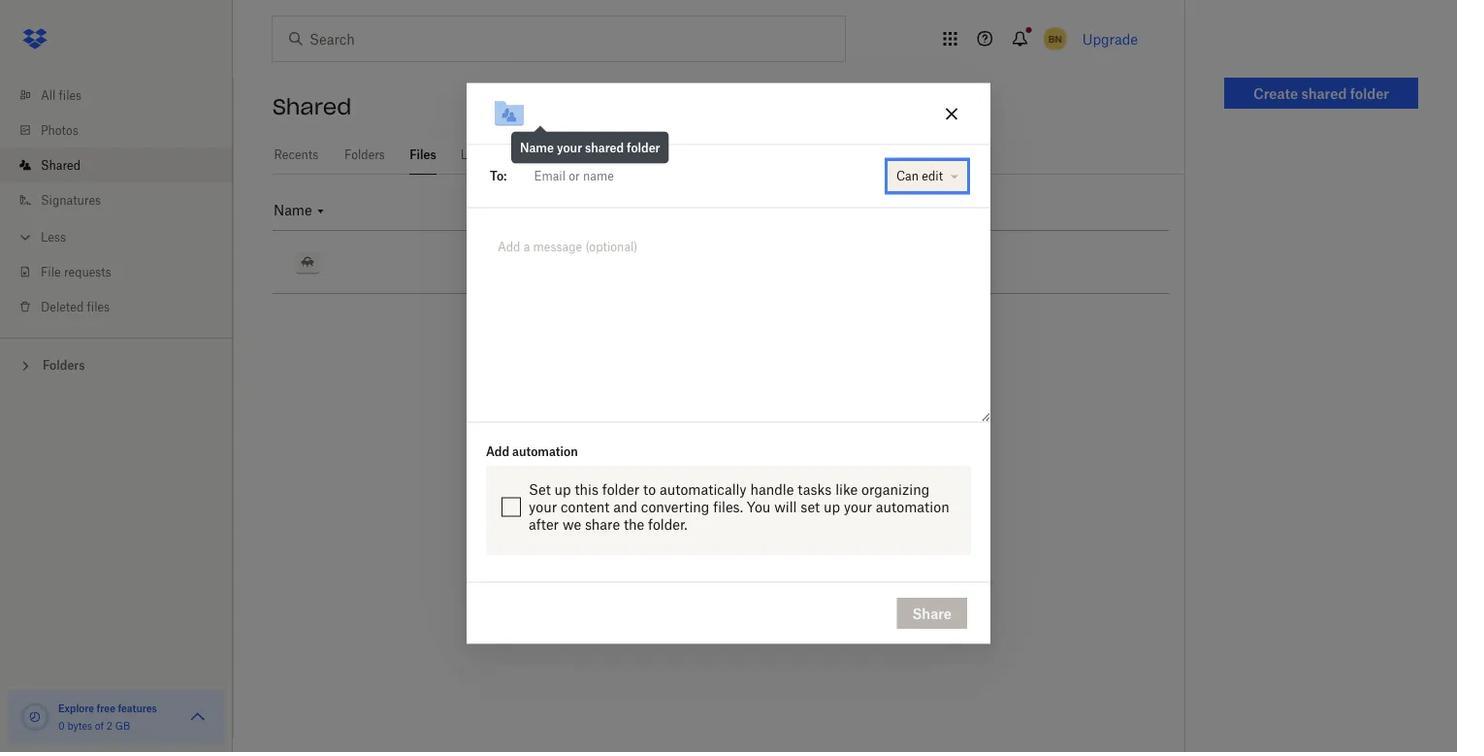 Task type: locate. For each thing, give the bounding box(es) containing it.
files link
[[410, 136, 437, 172]]

shared
[[1302, 85, 1347, 101], [585, 140, 624, 155]]

1 horizontal spatial automation
[[876, 499, 950, 515]]

signature requests
[[517, 148, 622, 162]]

less
[[41, 230, 66, 244]]

folder inside button
[[1351, 85, 1390, 101]]

tasks
[[798, 481, 832, 498]]

sharing modal dialog
[[467, 83, 991, 752]]

upgrade
[[1083, 31, 1138, 47]]

less image
[[16, 228, 35, 247]]

folders link
[[343, 136, 386, 172]]

set
[[529, 481, 551, 498]]

content
[[561, 499, 610, 515]]

1 vertical spatial requests
[[64, 264, 111, 279]]

can
[[897, 169, 919, 183]]

1 horizontal spatial requests
[[575, 148, 622, 162]]

can edit
[[897, 169, 943, 183]]

folders down 'deleted'
[[43, 358, 85, 373]]

1 vertical spatial shared
[[41, 158, 81, 172]]

like
[[836, 481, 858, 498]]

and
[[614, 499, 638, 515]]

folders left the files
[[345, 148, 385, 162]]

converting
[[641, 499, 710, 515]]

folder
[[1351, 85, 1390, 101], [627, 140, 660, 155], [602, 481, 640, 498]]

0 vertical spatial folders
[[345, 148, 385, 162]]

0 vertical spatial shared
[[1302, 85, 1347, 101]]

to:
[[490, 169, 507, 183]]

1 vertical spatial shared
[[585, 140, 624, 155]]

0 horizontal spatial requests
[[64, 264, 111, 279]]

2
[[107, 720, 112, 732]]

0
[[58, 720, 65, 732]]

shared
[[273, 93, 352, 120], [41, 158, 81, 172]]

1 vertical spatial folders
[[43, 358, 85, 373]]

1 horizontal spatial folders
[[345, 148, 385, 162]]

shared inside sharing modal "dialog"
[[585, 140, 624, 155]]

1 horizontal spatial shared
[[1302, 85, 1347, 101]]

to
[[643, 481, 656, 498]]

0 horizontal spatial folders
[[43, 358, 85, 373]]

automation up set
[[512, 444, 578, 459]]

files
[[59, 88, 82, 102], [87, 299, 110, 314]]

1 vertical spatial files
[[87, 299, 110, 314]]

folder up 'contact name' field
[[627, 140, 660, 155]]

folder right create
[[1351, 85, 1390, 101]]

share
[[585, 516, 620, 533]]

dropbox image
[[16, 19, 54, 58]]

None field
[[507, 157, 883, 196]]

explore
[[58, 702, 94, 714]]

signatures
[[41, 193, 101, 207]]

gb
[[115, 720, 130, 732]]

file requests
[[41, 264, 111, 279]]

your right name at the left of the page
[[557, 140, 582, 155]]

share
[[913, 605, 952, 622]]

signature requests link
[[514, 136, 625, 172]]

files right all
[[59, 88, 82, 102]]

shared down photos
[[41, 158, 81, 172]]

create shared folder
[[1254, 85, 1390, 101]]

0 horizontal spatial shared
[[585, 140, 624, 155]]

folder inside set up this folder to automatically handle tasks like organizing your content and converting files. you will set up your automation after we share the folder.
[[602, 481, 640, 498]]

your
[[557, 140, 582, 155], [529, 499, 557, 515], [844, 499, 872, 515]]

Add a message (optional) text field
[[490, 231, 968, 276]]

edit
[[922, 169, 943, 183]]

share button
[[897, 598, 968, 629]]

up
[[555, 481, 571, 498], [824, 499, 840, 515]]

1 horizontal spatial up
[[824, 499, 840, 515]]

folders
[[345, 148, 385, 162], [43, 358, 85, 373]]

files right 'deleted'
[[87, 299, 110, 314]]

recents link
[[273, 136, 320, 172]]

1 horizontal spatial shared
[[273, 93, 352, 120]]

0 vertical spatial up
[[555, 481, 571, 498]]

files
[[410, 148, 437, 162]]

requests inside list
[[64, 264, 111, 279]]

signatures link
[[16, 182, 233, 217]]

0 horizontal spatial files
[[59, 88, 82, 102]]

automation down the "organizing" on the right bottom of the page
[[876, 499, 950, 515]]

requests right file
[[64, 264, 111, 279]]

file requests link
[[16, 254, 233, 289]]

0 vertical spatial automation
[[512, 444, 578, 459]]

links
[[461, 148, 490, 162]]

automation
[[512, 444, 578, 459], [876, 499, 950, 515]]

shared up the recents link at the top of page
[[273, 93, 352, 120]]

can edit button
[[888, 161, 968, 192]]

0 horizontal spatial automation
[[512, 444, 578, 459]]

0 horizontal spatial shared
[[41, 158, 81, 172]]

1 horizontal spatial files
[[87, 299, 110, 314]]

list containing all files
[[0, 66, 233, 338]]

deleted
[[41, 299, 84, 314]]

shared right create
[[1302, 85, 1347, 101]]

links link
[[460, 136, 491, 172]]

folders button
[[0, 350, 233, 379]]

requests
[[575, 148, 622, 162], [64, 264, 111, 279]]

tab list
[[273, 136, 1185, 175]]

2 vertical spatial folder
[[602, 481, 640, 498]]

folder up and
[[602, 481, 640, 498]]

create shared folder button
[[1225, 78, 1419, 109]]

add
[[486, 444, 510, 459]]

0 horizontal spatial up
[[555, 481, 571, 498]]

automation inside set up this folder to automatically handle tasks like organizing your content and converting files. you will set up your automation after we share the folder.
[[876, 499, 950, 515]]

0 vertical spatial requests
[[575, 148, 622, 162]]

upgrade link
[[1083, 31, 1138, 47]]

1 vertical spatial automation
[[876, 499, 950, 515]]

1 vertical spatial folder
[[627, 140, 660, 155]]

name your shared folder
[[520, 140, 660, 155]]

shared right signature
[[585, 140, 624, 155]]

requests right signature
[[575, 148, 622, 162]]

tab list containing recents
[[273, 136, 1185, 175]]

list
[[0, 66, 233, 338]]

0 vertical spatial folder
[[1351, 85, 1390, 101]]

this
[[575, 481, 599, 498]]

0 vertical spatial files
[[59, 88, 82, 102]]

add automation
[[486, 444, 578, 459]]



Task type: describe. For each thing, give the bounding box(es) containing it.
explore free features 0 bytes of 2 gb
[[58, 702, 157, 732]]

deleted files link
[[16, 289, 233, 324]]

set up this folder to automatically handle tasks like organizing your content and converting files. you will set up your automation after we share the folder.
[[529, 481, 950, 533]]

you
[[747, 499, 771, 515]]

folder for name your shared folder
[[627, 140, 660, 155]]

organizing
[[862, 481, 930, 498]]

bytes
[[67, 720, 92, 732]]

name
[[520, 140, 554, 155]]

requests for file requests
[[64, 264, 111, 279]]

photos link
[[16, 113, 233, 148]]

files.
[[713, 499, 743, 515]]

after
[[529, 516, 559, 533]]

photos
[[41, 123, 79, 137]]

handle
[[751, 481, 794, 498]]

will
[[775, 499, 797, 515]]

recents
[[274, 148, 318, 162]]

all files link
[[16, 78, 233, 113]]

folder.
[[648, 516, 688, 533]]

file
[[41, 264, 61, 279]]

free
[[97, 702, 115, 714]]

the
[[624, 516, 645, 533]]

create
[[1254, 85, 1299, 101]]

set
[[801, 499, 820, 515]]

signature
[[517, 148, 572, 162]]

files for all files
[[59, 88, 82, 102]]

quota usage element
[[19, 702, 50, 733]]

shared link
[[16, 148, 233, 182]]

your up after
[[529, 499, 557, 515]]

automatically
[[660, 481, 747, 498]]

folders inside button
[[43, 358, 85, 373]]

files for deleted files
[[87, 299, 110, 314]]

your down like on the right bottom of the page
[[844, 499, 872, 515]]

features
[[118, 702, 157, 714]]

folders inside "link"
[[345, 148, 385, 162]]

shared inside list item
[[41, 158, 81, 172]]

Contact name field
[[526, 161, 879, 192]]

folder for set up this folder to automatically handle tasks like organizing your content and converting files. you will set up your automation after we share the folder.
[[602, 481, 640, 498]]

all files
[[41, 88, 82, 102]]

shared inside button
[[1302, 85, 1347, 101]]

we
[[563, 516, 581, 533]]

1 vertical spatial up
[[824, 499, 840, 515]]

all
[[41, 88, 56, 102]]

requests for signature requests
[[575, 148, 622, 162]]

shared list item
[[0, 148, 233, 182]]

deleted files
[[41, 299, 110, 314]]

of
[[95, 720, 104, 732]]

0 vertical spatial shared
[[273, 93, 352, 120]]



Task type: vqa. For each thing, say whether or not it's contained in the screenshot.
field in the The "Sharing Modal" Dialog
yes



